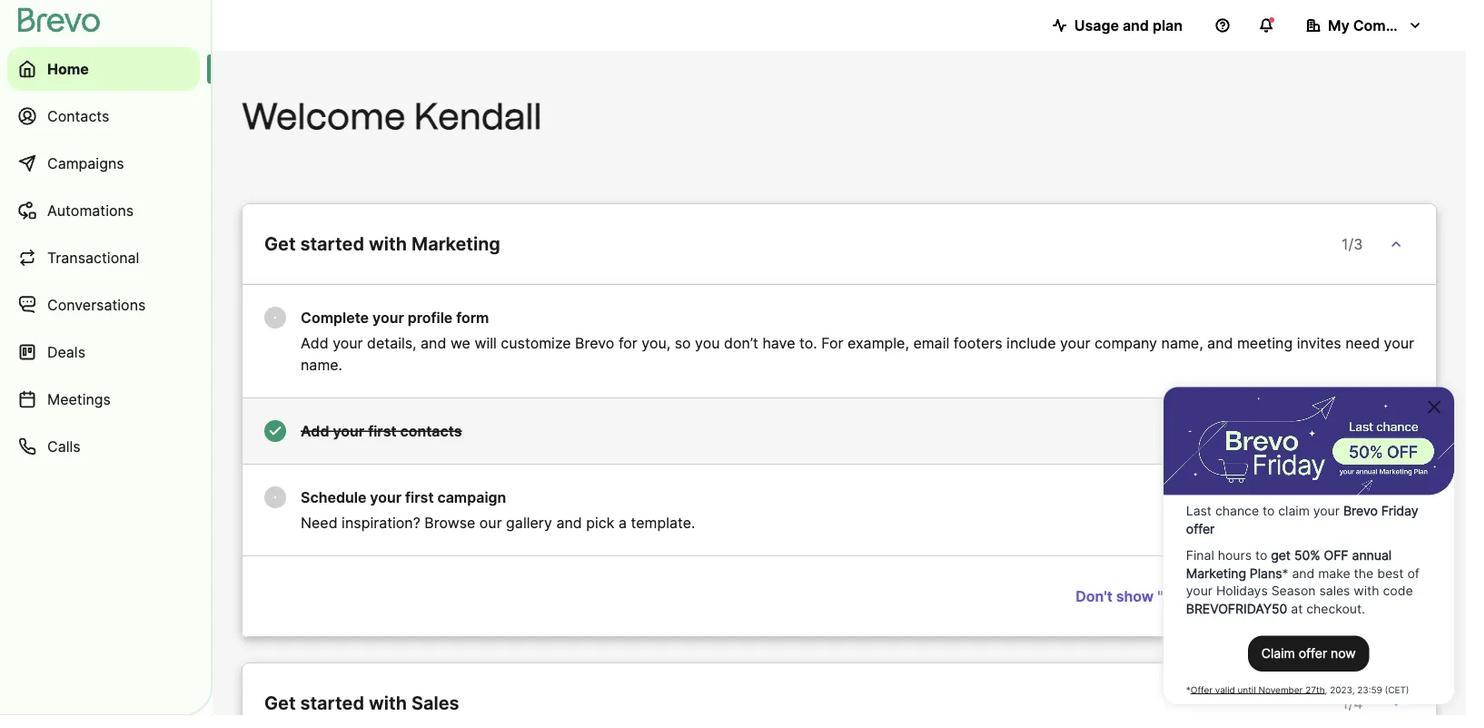 Task type: describe. For each thing, give the bounding box(es) containing it.
meetings link
[[7, 378, 200, 422]]

schedule your first campaign need inspiration? browse our gallery and pick a template.
[[301, 489, 695, 532]]

form
[[456, 309, 489, 327]]

your up details,
[[373, 309, 404, 327]]

don't
[[724, 334, 758, 352]]

2 add from the top
[[301, 422, 329, 440]]

your up schedule
[[333, 422, 364, 440]]

include
[[1007, 334, 1056, 352]]

1 for get started with marketing
[[1342, 235, 1349, 253]]

invites
[[1297, 334, 1342, 352]]

don't show "get started with marketing" again
[[1076, 588, 1400, 605]]

usage and plan
[[1074, 16, 1183, 34]]

profile
[[408, 309, 453, 327]]

home
[[47, 60, 89, 78]]

/ for get started with marketing
[[1349, 235, 1354, 253]]

transactional link
[[7, 236, 200, 280]]

first for campaign
[[405, 489, 434, 506]]

meetings
[[47, 391, 111, 408]]

get started with marketing
[[264, 233, 500, 255]]

name,
[[1161, 334, 1203, 352]]

plan
[[1153, 16, 1183, 34]]

home link
[[7, 47, 200, 91]]

campaigns
[[47, 154, 124, 172]]

our
[[480, 514, 502, 532]]

contacts
[[47, 107, 109, 125]]

/ for get started with sales
[[1349, 695, 1354, 713]]

details,
[[367, 334, 417, 352]]

conversations link
[[7, 283, 200, 327]]

company
[[1353, 16, 1420, 34]]

started for get started with marketing
[[300, 233, 364, 255]]

automations link
[[7, 189, 200, 233]]

contacts link
[[7, 94, 200, 138]]

inspiration?
[[342, 514, 420, 532]]

with for marketing
[[369, 233, 407, 255]]

with for sales
[[369, 693, 407, 715]]

campaigns link
[[7, 142, 200, 185]]

your inside the schedule your first campaign need inspiration? browse our gallery and pick a template.
[[370, 489, 402, 506]]

and inside the schedule your first campaign need inspiration? browse our gallery and pick a template.
[[556, 514, 582, 532]]

company
[[1095, 334, 1157, 352]]

for
[[619, 334, 638, 352]]

usage
[[1074, 16, 1119, 34]]

schedule
[[301, 489, 366, 506]]

sales
[[412, 693, 459, 715]]

will
[[475, 334, 497, 352]]

example,
[[847, 334, 909, 352]]

template.
[[631, 514, 695, 532]]

1 for get started with sales
[[1342, 695, 1349, 713]]

email
[[913, 334, 950, 352]]

get started with sales
[[264, 693, 459, 715]]

calls
[[47, 438, 81, 456]]

and down profile at the left of page
[[421, 334, 446, 352]]

marketing"
[[1281, 588, 1358, 605]]

need
[[1346, 334, 1380, 352]]

again
[[1362, 588, 1400, 605]]

complete
[[301, 309, 369, 327]]

"get
[[1158, 588, 1188, 605]]

your right the include
[[1060, 334, 1091, 352]]



Task type: vqa. For each thing, say whether or not it's contained in the screenshot.
Started
yes



Task type: locate. For each thing, give the bounding box(es) containing it.
0 vertical spatial with
[[369, 233, 407, 255]]

3
[[1354, 235, 1363, 253]]

brevo
[[575, 334, 614, 352]]

footers
[[954, 334, 1003, 352]]

first left contacts
[[368, 422, 397, 440]]

have
[[763, 334, 795, 352]]

2 / from the top
[[1349, 695, 1354, 713]]

1 vertical spatial add
[[301, 422, 329, 440]]

welcome kendall
[[242, 94, 542, 138]]

1 / from the top
[[1349, 235, 1354, 253]]

don't
[[1076, 588, 1113, 605]]

1 vertical spatial started
[[1192, 588, 1243, 605]]

get
[[264, 233, 296, 255], [264, 693, 296, 715]]

0 vertical spatial first
[[368, 422, 397, 440]]

browse
[[425, 514, 475, 532]]

and inside button
[[1123, 16, 1149, 34]]

add inside complete your profile form add your details, and we will customize brevo for you, so you don't have to. for example, email footers include your company name, and meeting invites need your name.
[[301, 334, 329, 352]]

deals
[[47, 343, 85, 361]]

first inside the schedule your first campaign need inspiration? browse our gallery and pick a template.
[[405, 489, 434, 506]]

2 get from the top
[[264, 693, 296, 715]]

name.
[[301, 356, 343, 374]]

welcome
[[242, 94, 406, 138]]

contacts
[[400, 422, 462, 440]]

2 1 from the top
[[1342, 695, 1349, 713]]

and right name,
[[1207, 334, 1233, 352]]

your right need
[[1384, 334, 1414, 352]]

1 add from the top
[[301, 334, 329, 352]]

meeting
[[1237, 334, 1293, 352]]

deals link
[[7, 331, 200, 374]]

your up inspiration?
[[370, 489, 402, 506]]

first for contacts
[[368, 422, 397, 440]]

add
[[301, 334, 329, 352], [301, 422, 329, 440]]

get for get started with marketing
[[264, 233, 296, 255]]

kendall
[[414, 94, 542, 138]]

and left pick
[[556, 514, 582, 532]]

customize
[[501, 334, 571, 352]]

campaign
[[437, 489, 506, 506]]

1 get from the top
[[264, 233, 296, 255]]

1 horizontal spatial first
[[405, 489, 434, 506]]

conversations
[[47, 296, 146, 314]]

1 vertical spatial get
[[264, 693, 296, 715]]

with left the marketing on the top left of the page
[[369, 233, 407, 255]]

0 vertical spatial started
[[300, 233, 364, 255]]

2 vertical spatial with
[[369, 693, 407, 715]]

with
[[369, 233, 407, 255], [1247, 588, 1277, 605], [369, 693, 407, 715]]

for
[[821, 334, 843, 352]]

you,
[[642, 334, 671, 352]]

1 left 4
[[1342, 695, 1349, 713]]

4
[[1354, 695, 1363, 713]]

get for get started with sales
[[264, 693, 296, 715]]

1 / 3
[[1342, 235, 1363, 253]]

show
[[1116, 588, 1154, 605]]

need
[[301, 514, 338, 532]]

1 vertical spatial 1
[[1342, 695, 1349, 713]]

marketing
[[412, 233, 500, 255]]

calls link
[[7, 425, 200, 469]]

1 / 4
[[1342, 695, 1363, 713]]

1 vertical spatial with
[[1247, 588, 1277, 605]]

we
[[451, 334, 471, 352]]

gallery
[[506, 514, 552, 532]]

pick
[[586, 514, 615, 532]]

so
[[675, 334, 691, 352]]

transactional
[[47, 249, 139, 267]]

your
[[373, 309, 404, 327], [333, 334, 363, 352], [1060, 334, 1091, 352], [1384, 334, 1414, 352], [333, 422, 364, 440], [370, 489, 402, 506]]

with left marketing"
[[1247, 588, 1277, 605]]

0 vertical spatial 1
[[1342, 235, 1349, 253]]

a
[[619, 514, 627, 532]]

2 vertical spatial started
[[300, 693, 364, 715]]

1 vertical spatial /
[[1349, 695, 1354, 713]]

usage and plan button
[[1038, 7, 1197, 44]]

you
[[695, 334, 720, 352]]

0 horizontal spatial first
[[368, 422, 397, 440]]

0 vertical spatial /
[[1349, 235, 1354, 253]]

1
[[1342, 235, 1349, 253], [1342, 695, 1349, 713]]

my company
[[1328, 16, 1420, 34]]

/
[[1349, 235, 1354, 253], [1349, 695, 1354, 713]]

with left sales
[[369, 693, 407, 715]]

and
[[1123, 16, 1149, 34], [421, 334, 446, 352], [1207, 334, 1233, 352], [556, 514, 582, 532]]

1 left 3
[[1342, 235, 1349, 253]]

add your first contacts link
[[242, 399, 1437, 465]]

add your first contacts
[[301, 422, 462, 440]]

and left plan
[[1123, 16, 1149, 34]]

first
[[368, 422, 397, 440], [405, 489, 434, 506]]

0 vertical spatial add
[[301, 334, 329, 352]]

add down name.
[[301, 422, 329, 440]]

first up browse
[[405, 489, 434, 506]]

my company button
[[1292, 7, 1437, 44]]

1 vertical spatial first
[[405, 489, 434, 506]]

automations
[[47, 202, 134, 219]]

with inside don't show "get started with marketing" again button
[[1247, 588, 1277, 605]]

started inside button
[[1192, 588, 1243, 605]]

started
[[300, 233, 364, 255], [1192, 588, 1243, 605], [300, 693, 364, 715]]

don't show "get started with marketing" again button
[[1061, 579, 1414, 615]]

1 1 from the top
[[1342, 235, 1349, 253]]

add up name.
[[301, 334, 329, 352]]

your down complete
[[333, 334, 363, 352]]

complete your profile form add your details, and we will customize brevo for you, so you don't have to. for example, email footers include your company name, and meeting invites need your name.
[[301, 309, 1414, 374]]

started for get started with sales
[[300, 693, 364, 715]]

my
[[1328, 16, 1350, 34]]

0 vertical spatial get
[[264, 233, 296, 255]]

to.
[[799, 334, 817, 352]]



